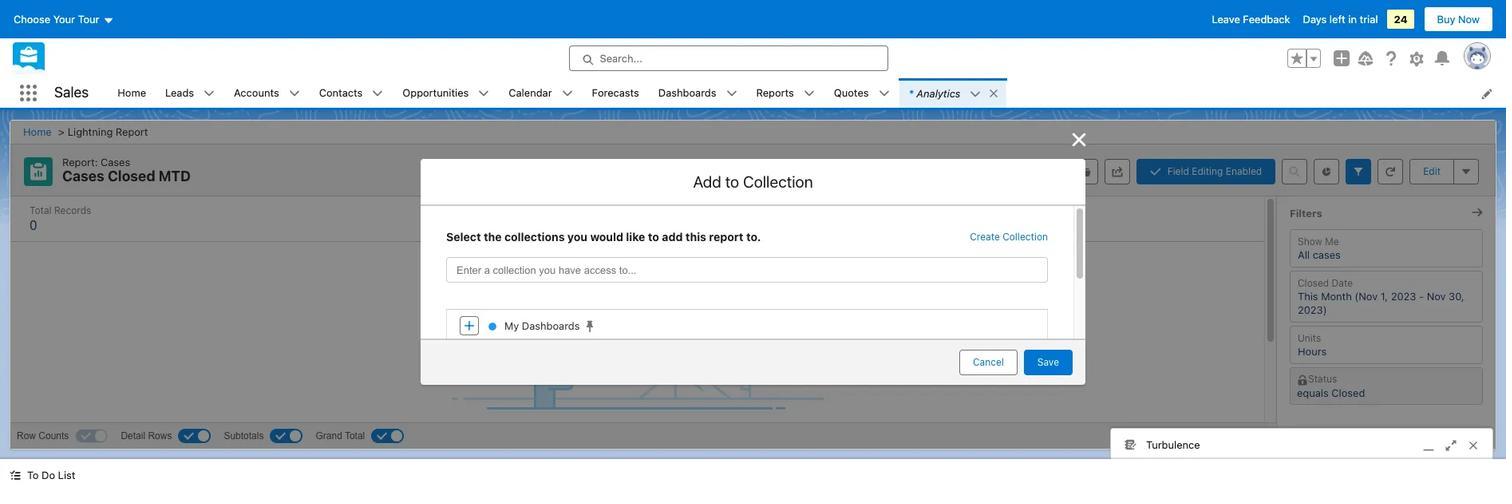 Task type: vqa. For each thing, say whether or not it's contained in the screenshot.
Group
yes



Task type: locate. For each thing, give the bounding box(es) containing it.
calendar
[[509, 86, 552, 99]]

leads
[[165, 86, 194, 99]]

text default image inside opportunities list item
[[479, 88, 490, 99]]

accounts list item
[[224, 78, 310, 108]]

quotes
[[834, 86, 869, 99]]

list item
[[900, 78, 1007, 108]]

days left in trial
[[1304, 13, 1379, 26]]

text default image for reports
[[804, 88, 815, 99]]

buy now button
[[1424, 6, 1494, 32]]

list containing home
[[108, 78, 1507, 108]]

leave
[[1213, 13, 1241, 26]]

home
[[118, 86, 146, 99]]

text default image right contacts
[[372, 88, 384, 99]]

text default image for *
[[971, 88, 982, 100]]

contacts link
[[310, 78, 372, 108]]

opportunities
[[403, 86, 469, 99]]

accounts
[[234, 86, 279, 99]]

text default image inside "contacts" list item
[[372, 88, 384, 99]]

list
[[108, 78, 1507, 108]]

list
[[58, 469, 75, 482]]

text default image inside reports list item
[[804, 88, 815, 99]]

text default image inside 'calendar' list item
[[562, 88, 573, 99]]

in
[[1349, 13, 1358, 26]]

leads list item
[[156, 78, 224, 108]]

contacts list item
[[310, 78, 393, 108]]

1 horizontal spatial text default image
[[372, 88, 384, 99]]

turbulence
[[1147, 438, 1201, 451]]

to
[[27, 469, 39, 482]]

do
[[42, 469, 55, 482]]

2 horizontal spatial text default image
[[479, 88, 490, 99]]

trial
[[1360, 13, 1379, 26]]

text default image inside dashboards list item
[[726, 88, 738, 99]]

now
[[1459, 13, 1481, 26]]

tour
[[78, 13, 99, 26]]

text default image inside the accounts list item
[[289, 88, 300, 99]]

left
[[1330, 13, 1346, 26]]

to do list
[[27, 469, 75, 482]]

text default image inside leads list item
[[204, 88, 215, 99]]

text default image
[[989, 88, 1000, 99], [204, 88, 215, 99], [562, 88, 573, 99], [726, 88, 738, 99], [804, 88, 815, 99], [879, 88, 890, 99], [971, 88, 982, 100], [10, 470, 21, 481]]

24
[[1395, 13, 1408, 26]]

3 text default image from the left
[[479, 88, 490, 99]]

text default image for accounts
[[289, 88, 300, 99]]

reports list item
[[747, 78, 825, 108]]

buy
[[1438, 13, 1456, 26]]

1 text default image from the left
[[289, 88, 300, 99]]

text default image right accounts
[[289, 88, 300, 99]]

analytics
[[917, 87, 961, 99]]

forecasts
[[592, 86, 640, 99]]

text default image left calendar "link"
[[479, 88, 490, 99]]

text default image inside quotes list item
[[879, 88, 890, 99]]

group
[[1288, 49, 1322, 68]]

choose
[[14, 13, 50, 26]]

text default image
[[289, 88, 300, 99], [372, 88, 384, 99], [479, 88, 490, 99]]

text default image for leads
[[204, 88, 215, 99]]

2 text default image from the left
[[372, 88, 384, 99]]

0 horizontal spatial text default image
[[289, 88, 300, 99]]



Task type: describe. For each thing, give the bounding box(es) containing it.
your
[[53, 13, 75, 26]]

home link
[[108, 78, 156, 108]]

* analytics
[[909, 87, 961, 99]]

leave feedback link
[[1213, 13, 1291, 26]]

accounts link
[[224, 78, 289, 108]]

choose your tour button
[[13, 6, 115, 32]]

to do list button
[[0, 459, 85, 491]]

leads link
[[156, 78, 204, 108]]

text default image for calendar
[[562, 88, 573, 99]]

text default image inside "to do list" button
[[10, 470, 21, 481]]

leave feedback
[[1213, 13, 1291, 26]]

quotes list item
[[825, 78, 900, 108]]

dashboards
[[659, 86, 717, 99]]

sales
[[54, 84, 89, 101]]

contacts
[[319, 86, 363, 99]]

text default image for quotes
[[879, 88, 890, 99]]

calendar link
[[499, 78, 562, 108]]

text default image for opportunities
[[479, 88, 490, 99]]

reports
[[757, 86, 794, 99]]

days
[[1304, 13, 1328, 26]]

buy now
[[1438, 13, 1481, 26]]

forecasts link
[[583, 78, 649, 108]]

feedback
[[1244, 13, 1291, 26]]

quotes link
[[825, 78, 879, 108]]

opportunities link
[[393, 78, 479, 108]]

*
[[909, 87, 914, 99]]

dashboards link
[[649, 78, 726, 108]]

list item containing *
[[900, 78, 1007, 108]]

text default image for contacts
[[372, 88, 384, 99]]

search... button
[[569, 46, 888, 71]]

calendar list item
[[499, 78, 583, 108]]

opportunities list item
[[393, 78, 499, 108]]

dashboards list item
[[649, 78, 747, 108]]

reports link
[[747, 78, 804, 108]]

search...
[[600, 52, 643, 65]]

text default image for dashboards
[[726, 88, 738, 99]]

choose your tour
[[14, 13, 99, 26]]



